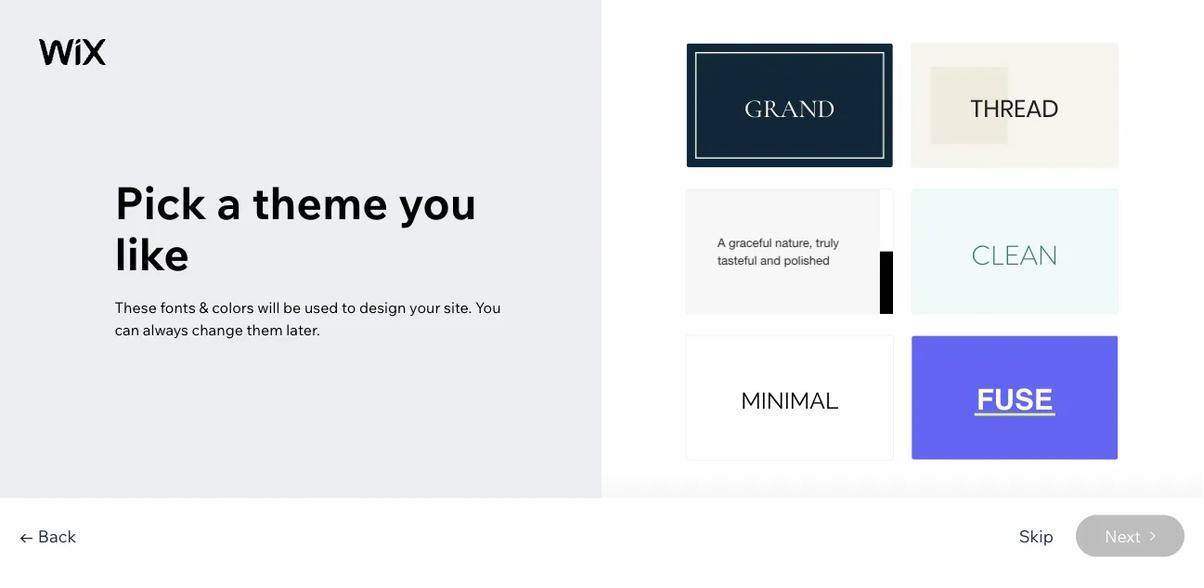 Task type: vqa. For each thing, say whether or not it's contained in the screenshot.
leftmost the Settings
no



Task type: locate. For each thing, give the bounding box(es) containing it.
these fonts & colors will be used to design your site. you can always change them later.
[[115, 298, 501, 339]]

←
[[19, 525, 34, 546]]

polished
[[788, 253, 834, 267]]

always
[[143, 320, 189, 339]]

pick
[[115, 174, 207, 230]]

skip
[[1020, 525, 1054, 546]]

pick a theme you like
[[115, 174, 477, 281]]

home
[[70, 54, 110, 70]]

them
[[247, 320, 283, 339]]

nature,
[[780, 235, 817, 249]]

back
[[38, 525, 76, 546]]

truly
[[820, 235, 843, 249]]

change
[[192, 320, 243, 339]]

100%
[[970, 54, 1003, 70]]

connect
[[497, 54, 549, 70]]

your
[[410, 298, 441, 316]]

and
[[765, 253, 785, 267]]

tasteful
[[722, 253, 761, 267]]



Task type: describe. For each thing, give the bounding box(es) containing it.
domain
[[582, 54, 629, 70]]

a graceful nature, truly tasteful and polished
[[722, 235, 843, 267]]

be
[[283, 298, 301, 316]]

a
[[217, 174, 242, 230]]

connect your domain
[[497, 54, 629, 70]]

used
[[305, 298, 338, 316]]

graceful
[[733, 235, 776, 249]]

next
[[1105, 525, 1142, 546]]

will
[[258, 298, 280, 316]]

like
[[115, 225, 190, 281]]

theme
[[252, 174, 388, 230]]

a
[[722, 235, 730, 249]]

design
[[359, 298, 406, 316]]

fonts
[[160, 298, 196, 316]]

site.
[[444, 298, 472, 316]]

these
[[115, 298, 157, 316]]

you
[[398, 174, 477, 230]]

&
[[199, 298, 209, 316]]

← back
[[19, 525, 76, 546]]

can
[[115, 320, 140, 339]]

colors
[[212, 298, 254, 316]]

later.
[[286, 320, 320, 339]]

you
[[476, 298, 501, 316]]

your
[[552, 54, 580, 70]]

100% button
[[940, 42, 1016, 83]]

to
[[342, 298, 356, 316]]



